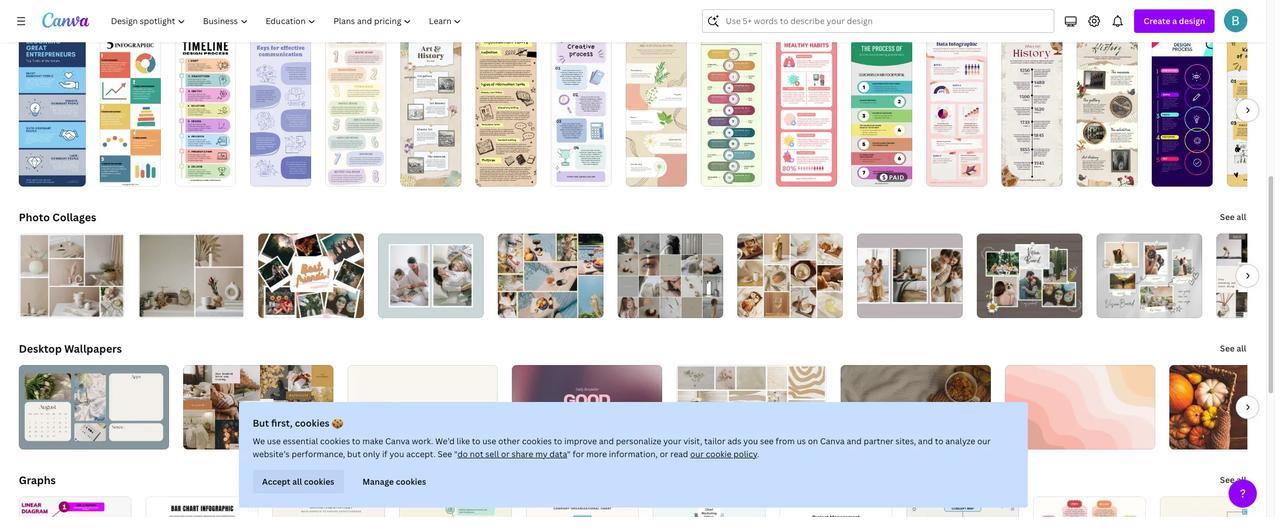 Task type: describe. For each thing, give the bounding box(es) containing it.
read
[[670, 449, 688, 460]]

all for desktop wallpapers
[[1237, 343, 1246, 354]]

graphs
[[19, 473, 56, 487]]

.
[[757, 449, 759, 460]]

see all for graphs
[[1220, 474, 1246, 485]]

policy
[[734, 449, 757, 460]]

2 or from the left
[[660, 449, 668, 460]]

2 to from the left
[[472, 436, 480, 447]]

first,
[[271, 417, 293, 430]]

our cookie policy link
[[690, 449, 757, 460]]

from
[[776, 436, 795, 447]]

graphs link
[[19, 473, 56, 487]]

see for infographics
[[1220, 12, 1235, 23]]

see for desktop wallpapers
[[1220, 343, 1235, 354]]

cookies down 🍪
[[320, 436, 350, 447]]

like
[[457, 436, 470, 447]]

information,
[[609, 449, 658, 460]]

2 " from the left
[[567, 449, 571, 460]]

infographics
[[19, 11, 83, 25]]

cookie
[[706, 449, 732, 460]]

do not sell or share my data link
[[457, 449, 567, 460]]

if
[[382, 449, 387, 460]]

1 canva from the left
[[385, 436, 410, 447]]

1 use from the left
[[267, 436, 281, 447]]

paid
[[889, 173, 904, 181]]

1 and from the left
[[599, 436, 614, 447]]

our inside we use essential cookies to make canva work. we'd like to use other cookies to improve and personalize your visit, tailor ads you see from us on canva and partner sites, and to analyze our website's performance, but only if you accept. see "
[[977, 436, 991, 447]]

sites,
[[896, 436, 916, 447]]

accept.
[[406, 449, 436, 460]]

see inside we use essential cookies to make canva work. we'd like to use other cookies to improve and personalize your visit, tailor ads you see from us on canva and partner sites, and to analyze our website's performance, but only if you accept. see "
[[438, 449, 452, 460]]

cookies inside button
[[304, 476, 334, 487]]

all for graphs
[[1237, 474, 1246, 485]]

4 to from the left
[[935, 436, 943, 447]]

see all link for infographics
[[1219, 6, 1247, 29]]

manage cookies
[[363, 476, 426, 487]]

collages
[[52, 210, 96, 224]]

infographics link
[[19, 11, 83, 25]]

partner
[[864, 436, 894, 447]]

brad klo image
[[1224, 9, 1247, 32]]

manage
[[363, 476, 394, 487]]

see
[[760, 436, 774, 447]]

desktop
[[19, 342, 62, 356]]

cookies up my on the bottom
[[522, 436, 552, 447]]

2 use from the left
[[482, 436, 496, 447]]

data
[[550, 449, 567, 460]]

photo collages
[[19, 210, 96, 224]]

all inside button
[[292, 476, 302, 487]]

photo collages link
[[19, 210, 96, 224]]

analyze
[[945, 436, 975, 447]]

performance,
[[292, 449, 345, 460]]

top level navigation element
[[103, 9, 472, 33]]

work.
[[412, 436, 433, 447]]

tailor
[[704, 436, 725, 447]]

see for graphs
[[1220, 474, 1235, 485]]

not
[[470, 449, 483, 460]]

but first, cookies 🍪
[[253, 417, 343, 430]]

3 and from the left
[[918, 436, 933, 447]]



Task type: vqa. For each thing, say whether or not it's contained in the screenshot.
city,
no



Task type: locate. For each thing, give the bounding box(es) containing it.
cookies up the essential
[[295, 417, 330, 430]]

and
[[599, 436, 614, 447], [847, 436, 862, 447], [918, 436, 933, 447]]

to up the but
[[352, 436, 360, 447]]

photo
[[19, 210, 50, 224]]

all
[[1237, 12, 1246, 23], [1237, 211, 1246, 222], [1237, 343, 1246, 354], [1237, 474, 1246, 485], [292, 476, 302, 487]]

improve
[[564, 436, 597, 447]]

use up website's
[[267, 436, 281, 447]]

1 or from the left
[[501, 449, 510, 460]]

accept all cookies button
[[253, 470, 344, 494]]

see
[[1220, 12, 1235, 23], [1220, 211, 1235, 222], [1220, 343, 1235, 354], [438, 449, 452, 460], [1220, 474, 1235, 485]]

0 horizontal spatial use
[[267, 436, 281, 447]]

other
[[498, 436, 520, 447]]

0 vertical spatial our
[[977, 436, 991, 447]]

accept all cookies
[[262, 476, 334, 487]]

3 see all from the top
[[1220, 343, 1246, 354]]

1 see all link from the top
[[1219, 6, 1247, 29]]

you right if at the left of page
[[389, 449, 404, 460]]

our down visit,
[[690, 449, 704, 460]]

None search field
[[702, 9, 1055, 33]]

sell
[[485, 449, 499, 460]]

to left analyze
[[935, 436, 943, 447]]

only
[[363, 449, 380, 460]]

see all link for photo collages
[[1219, 205, 1247, 229]]

4 see all from the top
[[1220, 474, 1246, 485]]

1 horizontal spatial our
[[977, 436, 991, 447]]

1 horizontal spatial use
[[482, 436, 496, 447]]

cookies down accept.
[[396, 476, 426, 487]]

0 horizontal spatial you
[[389, 449, 404, 460]]

personalize
[[616, 436, 661, 447]]

2 horizontal spatial and
[[918, 436, 933, 447]]

see all for photo collages
[[1220, 211, 1246, 222]]

on
[[808, 436, 818, 447]]

1 horizontal spatial canva
[[820, 436, 845, 447]]

your
[[663, 436, 681, 447]]

and up do not sell or share my data " for more information, or read our cookie policy .
[[599, 436, 614, 447]]

use
[[267, 436, 281, 447], [482, 436, 496, 447]]

1 horizontal spatial you
[[743, 436, 758, 447]]

or
[[501, 449, 510, 460], [660, 449, 668, 460]]

3 see all link from the top
[[1219, 337, 1247, 360]]

you up policy
[[743, 436, 758, 447]]

essential
[[283, 436, 318, 447]]

we use essential cookies to make canva work. we'd like to use other cookies to improve and personalize your visit, tailor ads you see from us on canva and partner sites, and to analyze our website's performance, but only if you accept. see "
[[253, 436, 991, 460]]

1 vertical spatial our
[[690, 449, 704, 460]]

" down 'like'
[[454, 449, 457, 460]]

share
[[512, 449, 533, 460]]

but
[[253, 417, 269, 430]]

to
[[352, 436, 360, 447], [472, 436, 480, 447], [554, 436, 562, 447], [935, 436, 943, 447]]

see all
[[1220, 12, 1246, 23], [1220, 211, 1246, 222], [1220, 343, 1246, 354], [1220, 474, 1246, 485]]

and right sites,
[[918, 436, 933, 447]]

1 horizontal spatial or
[[660, 449, 668, 460]]

see all for infographics
[[1220, 12, 1246, 23]]

canva right on
[[820, 436, 845, 447]]

to right 'like'
[[472, 436, 480, 447]]

all for photo collages
[[1237, 211, 1246, 222]]

wallpapers
[[64, 342, 122, 356]]

design
[[1179, 15, 1205, 26]]

a
[[1172, 15, 1177, 26]]

desktop wallpapers link
[[19, 342, 122, 356]]

" left for
[[567, 449, 571, 460]]

see all link
[[1219, 6, 1247, 29], [1219, 205, 1247, 229], [1219, 337, 1247, 360], [1219, 468, 1247, 492]]

or left read
[[660, 449, 668, 460]]

"
[[454, 449, 457, 460], [567, 449, 571, 460]]

1 vertical spatial you
[[389, 449, 404, 460]]

see all link for graphs
[[1219, 468, 1247, 492]]

canva
[[385, 436, 410, 447], [820, 436, 845, 447]]

and left partner
[[847, 436, 862, 447]]

0 horizontal spatial "
[[454, 449, 457, 460]]

you
[[743, 436, 758, 447], [389, 449, 404, 460]]

we'd
[[435, 436, 455, 447]]

accept
[[262, 476, 290, 487]]

2 see all from the top
[[1220, 211, 1246, 222]]

do not sell or share my data " for more information, or read our cookie policy .
[[457, 449, 759, 460]]

cookies
[[295, 417, 330, 430], [320, 436, 350, 447], [522, 436, 552, 447], [304, 476, 334, 487], [396, 476, 426, 487]]

0 horizontal spatial or
[[501, 449, 510, 460]]

ads
[[727, 436, 741, 447]]

we
[[253, 436, 265, 447]]

" inside we use essential cookies to make canva work. we'd like to use other cookies to improve and personalize your visit, tailor ads you see from us on canva and partner sites, and to analyze our website's performance, but only if you accept. see "
[[454, 449, 457, 460]]

🍪
[[332, 417, 343, 430]]

1 horizontal spatial and
[[847, 436, 862, 447]]

website's
[[253, 449, 290, 460]]

but
[[347, 449, 361, 460]]

us
[[797, 436, 806, 447]]

visit,
[[683, 436, 702, 447]]

our
[[977, 436, 991, 447], [690, 449, 704, 460]]

all for infographics
[[1237, 12, 1246, 23]]

1 to from the left
[[352, 436, 360, 447]]

0 vertical spatial you
[[743, 436, 758, 447]]

manage cookies button
[[353, 470, 436, 494]]

more
[[586, 449, 607, 460]]

1 horizontal spatial "
[[567, 449, 571, 460]]

but first, cookies 🍪 dialog
[[239, 402, 1028, 508]]

see all for desktop wallpapers
[[1220, 343, 1246, 354]]

desktop wallpapers
[[19, 342, 122, 356]]

to up data
[[554, 436, 562, 447]]

create
[[1144, 15, 1170, 26]]

see all link for desktop wallpapers
[[1219, 337, 1247, 360]]

1 see all from the top
[[1220, 12, 1246, 23]]

canva up if at the left of page
[[385, 436, 410, 447]]

0 horizontal spatial our
[[690, 449, 704, 460]]

3 to from the left
[[554, 436, 562, 447]]

our right analyze
[[977, 436, 991, 447]]

create a design
[[1144, 15, 1205, 26]]

or right 'sell' at the left
[[501, 449, 510, 460]]

my
[[535, 449, 548, 460]]

do
[[457, 449, 468, 460]]

Search search field
[[726, 10, 1031, 32]]

0 horizontal spatial and
[[599, 436, 614, 447]]

4 see all link from the top
[[1219, 468, 1247, 492]]

cookies inside button
[[396, 476, 426, 487]]

see for photo collages
[[1220, 211, 1235, 222]]

cookies down performance,
[[304, 476, 334, 487]]

create a design button
[[1134, 9, 1215, 33]]

2 see all link from the top
[[1219, 205, 1247, 229]]

1 " from the left
[[454, 449, 457, 460]]

use up 'sell' at the left
[[482, 436, 496, 447]]

2 and from the left
[[847, 436, 862, 447]]

2 canva from the left
[[820, 436, 845, 447]]

make
[[362, 436, 383, 447]]

for
[[573, 449, 584, 460]]

0 horizontal spatial canva
[[385, 436, 410, 447]]



